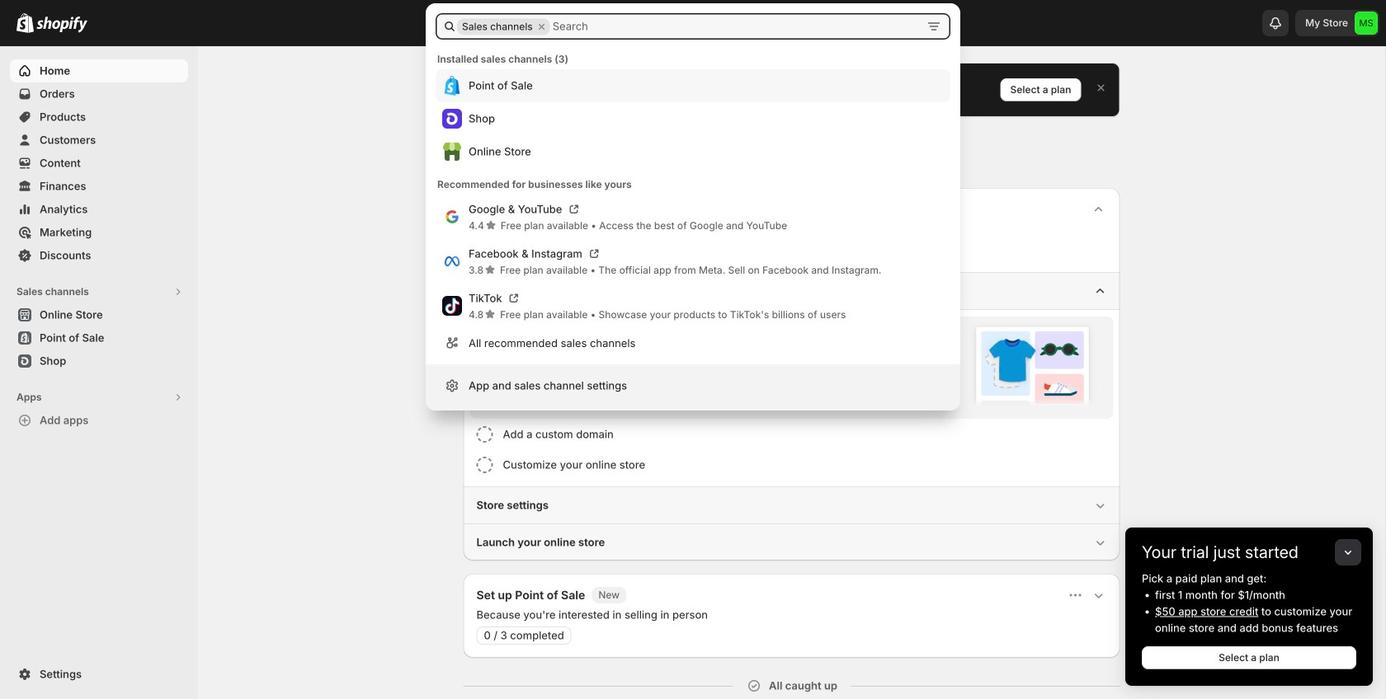 Task type: locate. For each thing, give the bounding box(es) containing it.
1 vertical spatial results menu
[[436, 195, 950, 358]]

facebook & instagram image
[[442, 252, 462, 271]]

menu item
[[436, 69, 950, 102]]

results menu
[[436, 69, 950, 168], [436, 195, 950, 358]]

google & youtube image
[[442, 207, 462, 227]]

Search text field
[[551, 13, 919, 40]]

add your first product group
[[470, 317, 1113, 419]]

0 vertical spatial results menu
[[436, 69, 950, 168]]

mark add a custom domain as done image
[[476, 427, 493, 443]]



Task type: describe. For each thing, give the bounding box(es) containing it.
sell online group
[[463, 272, 1120, 487]]

guide categories group
[[463, 272, 1120, 561]]

setup guide region
[[463, 188, 1120, 561]]

mark add your first product as done image
[[476, 323, 493, 340]]

mark customize your online store as done image
[[476, 457, 493, 474]]

2 results menu from the top
[[436, 195, 950, 358]]

tiktok image
[[442, 296, 462, 316]]

shopify image
[[36, 16, 87, 33]]

1 results menu from the top
[[436, 69, 950, 168]]



Task type: vqa. For each thing, say whether or not it's contained in the screenshot.
second Results Menu from the bottom of the page
yes



